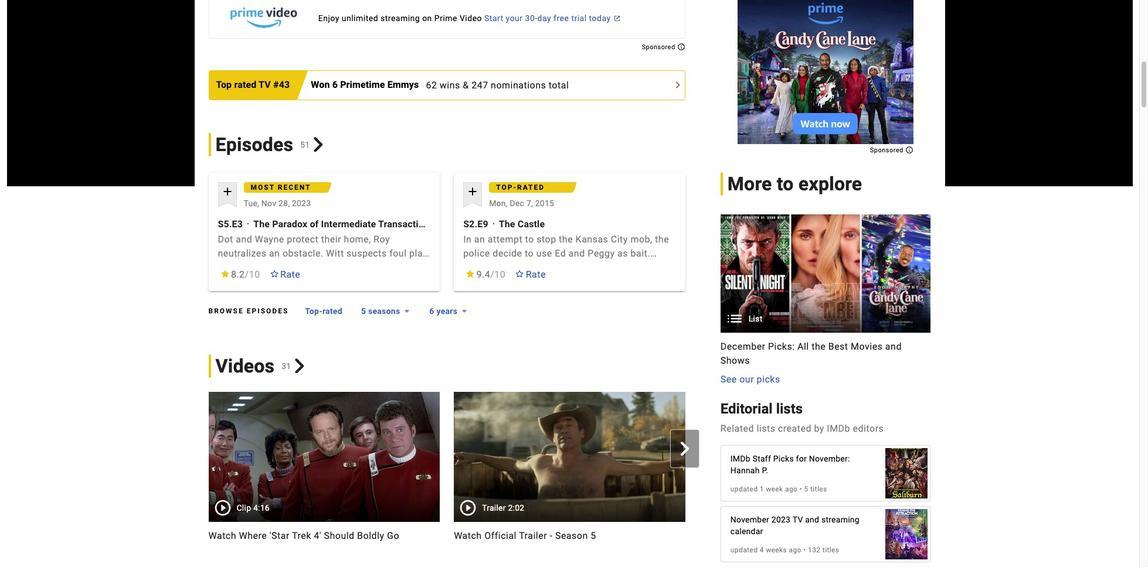 Task type: describe. For each thing, give the bounding box(es) containing it.
trailer 2:02
[[482, 503, 524, 513]]

add image for s5.e3
[[220, 185, 234, 199]]

see more awards and nominations image
[[671, 78, 685, 92]]

watch for watch official trailer - season 5
[[454, 530, 482, 542]]

total
[[549, 79, 569, 91]]

5 seasons
[[361, 306, 400, 316]]

4:16
[[253, 503, 270, 513]]

ago for tv
[[789, 547, 801, 555]]

november
[[731, 516, 769, 525]]

mon, dec 7, 2015
[[489, 199, 554, 208]]

seasons
[[368, 306, 400, 316]]

season for teaser
[[803, 530, 835, 542]]

and down neutralizes on the top left of the page
[[218, 262, 234, 273]]

picks
[[757, 374, 780, 385]]

day
[[537, 13, 551, 23]]

episodes
[[247, 307, 289, 315]]

star border inline image
[[515, 270, 524, 278]]

list
[[749, 314, 763, 323]]

november 2023 tv and streaming calendar
[[731, 516, 860, 537]]

castle
[[518, 218, 545, 230]]

/ for 8.2
[[245, 269, 249, 280]]

chevron right inline image inside group
[[678, 442, 692, 456]]

star inline image for 9.4 / 10
[[466, 270, 475, 278]]

episodes
[[215, 133, 293, 156]]

rate for to
[[526, 269, 546, 280]]

official for teaser
[[730, 530, 762, 542]]

group containing december picks: all the best movies and shows
[[721, 214, 931, 387]]

in
[[463, 234, 472, 245]]

their
[[321, 234, 341, 245]]

mon,
[[489, 199, 508, 208]]

see our picks button
[[721, 373, 780, 387]]

'star
[[270, 530, 290, 542]]

0 vertical spatial top-
[[496, 183, 517, 191]]

boldly
[[357, 530, 384, 542]]

makes
[[264, 262, 293, 273]]

and up neutralizes on the top left of the page
[[236, 234, 252, 245]]

official trailer - season 5 image
[[454, 392, 685, 522]]

nov
[[261, 199, 276, 208]]

today
[[589, 13, 611, 23]]

hanzee
[[463, 262, 497, 273]]

paradox
[[272, 218, 307, 230]]

titles for november:
[[810, 486, 827, 494]]

tv for rated
[[259, 79, 271, 90]]

0 vertical spatial trailer
[[482, 503, 506, 513]]

top
[[216, 79, 232, 90]]

streaming
[[821, 516, 860, 525]]

watch where 'star trek 4' should boldly go
[[208, 530, 399, 542]]

247
[[472, 79, 488, 91]]

group containing watch where 'star trek 4' should boldly go
[[194, 392, 931, 543]]

dot
[[218, 234, 233, 245]]

6 years
[[429, 306, 457, 316]]

add image for s2.e9
[[466, 185, 480, 199]]

imdb staff picks for november: hannah p.
[[731, 455, 850, 476]]

best
[[828, 341, 848, 352]]

8.2 / 10
[[231, 269, 260, 280]]

foul
[[389, 248, 407, 259]]

and down peggy
[[597, 262, 614, 273]]

emmys
[[387, 79, 419, 90]]

watch official teaser - season 5 link
[[699, 529, 931, 543]]

28,
[[278, 199, 290, 208]]

won 6 primetime emmys
[[311, 79, 419, 90]]

0 horizontal spatial sponsored
[[642, 43, 677, 51]]

of
[[310, 218, 319, 230]]

police
[[463, 248, 490, 259]]

1 horizontal spatial 6
[[429, 306, 434, 316]]

the paradox of intermediate transactions
[[253, 218, 434, 230]]

weeks
[[766, 547, 787, 555]]

as
[[617, 248, 628, 259]]

season for trailer
[[555, 530, 588, 542]]

the up ed
[[559, 234, 573, 245]]

rate button for 9.4 / 10
[[508, 264, 553, 285]]

watch where 'star trek 4' should boldly go group
[[208, 392, 440, 543]]

browse episodes
[[208, 307, 289, 315]]

explore
[[799, 173, 862, 195]]

ago for picks
[[785, 486, 798, 494]]

top rated tv #43
[[216, 79, 290, 90]]

the for the paradox of intermediate transactions
[[253, 218, 270, 230]]

most
[[251, 183, 275, 191]]

all
[[797, 341, 809, 352]]

recent
[[278, 183, 311, 191]]

picks
[[773, 455, 794, 464]]

lists for editorial
[[776, 401, 803, 417]]

won 6 primetime emmys button
[[311, 78, 426, 92]]

trailer 2:02 group
[[454, 392, 685, 522]]

staff
[[753, 455, 771, 464]]

official teaser - season 5 image
[[699, 392, 931, 522]]

free
[[554, 13, 569, 23]]

watch official teaser - season 5
[[699, 530, 843, 542]]

s2.e9
[[463, 218, 488, 230]]

30-
[[525, 13, 537, 23]]

see
[[721, 374, 737, 385]]

top rated tv #43 button
[[209, 72, 295, 98]]

an inside the dot and wayne protect their home, roy neutralizes an obstacle. witt suspects foul play and gator makes a move.
[[269, 248, 280, 259]]

arrow drop down image
[[457, 304, 472, 318]]

barry keoghan in saltburn (2023) image
[[886, 443, 928, 505]]

rate for protect
[[280, 269, 300, 280]]

arrow drop down image
[[400, 304, 414, 318]]

dec
[[510, 199, 524, 208]]

• for for
[[800, 486, 802, 494]]

teaser
[[764, 530, 794, 542]]

editors
[[853, 424, 884, 435]]

bait.
[[631, 248, 650, 259]]

top-rated inside button
[[305, 306, 342, 316]]

the for the castle
[[499, 218, 515, 230]]

5 for watch official teaser - season 5
[[838, 530, 843, 542]]

#43
[[273, 79, 290, 90]]

2 vertical spatial to
[[525, 248, 534, 259]]

takes
[[617, 262, 641, 273]]

list link
[[721, 214, 931, 333]]

behind the attraction (2021) image
[[886, 504, 928, 566]]

for
[[796, 455, 807, 464]]

lists for related
[[757, 424, 775, 435]]

ed
[[555, 248, 566, 259]]

browse
[[208, 307, 244, 315]]

picks:
[[768, 341, 795, 352]]

more to explore
[[728, 173, 862, 195]]

watch where 'star trek 4' should boldly go link
[[208, 529, 440, 543]]

week
[[766, 486, 783, 494]]

51
[[300, 140, 310, 149]]

editorial lists
[[721, 401, 803, 417]]

where 'star trek 4' should boldly go image
[[208, 392, 440, 522]]

the right mob,
[[655, 234, 669, 245]]

8.2
[[231, 269, 245, 280]]

rate button for 8.2 / 10
[[262, 264, 307, 285]]

sponsored content section
[[738, 0, 914, 154]]

the inside december picks: all the best movies and shows
[[812, 341, 826, 352]]

should
[[324, 530, 355, 542]]

tue, nov 28, 2023
[[244, 199, 311, 208]]

6 inside button
[[332, 79, 338, 90]]



Task type: vqa. For each thing, say whether or not it's contained in the screenshot.
the editors
yes



Task type: locate. For each thing, give the bounding box(es) containing it.
an inside in an attempt to stop the kansas city mob, the police decide to use ed and peggy as bait. hanzee betrays the gerhardts and takes revenge.
[[474, 234, 485, 245]]

1 horizontal spatial 2023
[[772, 516, 791, 525]]

0 horizontal spatial 6
[[332, 79, 338, 90]]

0 horizontal spatial /
[[245, 269, 249, 280]]

trailer left 2:02
[[482, 503, 506, 513]]

1 vertical spatial trailer
[[519, 530, 547, 542]]

lists down editorial lists at the right
[[757, 424, 775, 435]]

1 vertical spatial imdb
[[731, 455, 750, 464]]

1 vertical spatial updated
[[731, 547, 758, 555]]

1 official from the left
[[484, 530, 517, 542]]

- for teaser
[[797, 530, 800, 542]]

stop
[[537, 234, 556, 245]]

watch for watch where 'star trek 4' should boldly go
[[208, 530, 236, 542]]

tv left #43
[[259, 79, 271, 90]]

more
[[728, 173, 772, 195]]

0 horizontal spatial tv
[[259, 79, 271, 90]]

1 vertical spatial to
[[525, 234, 534, 245]]

2 official from the left
[[730, 530, 762, 542]]

rated up 7, at the top left of page
[[517, 183, 545, 191]]

1 vertical spatial ago
[[789, 547, 801, 555]]

move.
[[304, 262, 331, 273]]

videos
[[215, 355, 275, 377]]

• left the 132
[[803, 547, 806, 555]]

top-rated up mon, dec 7, 2015
[[496, 183, 545, 191]]

0 vertical spatial ago
[[785, 486, 798, 494]]

star border inline image
[[270, 270, 279, 278]]

the right 'all' at the bottom of page
[[812, 341, 826, 352]]

5 inside group
[[838, 530, 843, 542]]

1 vertical spatial chevron right inline image
[[292, 359, 307, 374]]

chevron right inline image for 51
[[311, 137, 326, 152]]

1 vertical spatial top-
[[305, 306, 322, 316]]

related
[[721, 424, 754, 435]]

p.
[[762, 466, 768, 476]]

titles down the november:
[[810, 486, 827, 494]]

imdb inside imdb staff picks for november: hannah p.
[[731, 455, 750, 464]]

tv inside november 2023 tv and streaming calendar
[[793, 516, 803, 525]]

1 horizontal spatial rate button
[[508, 264, 553, 285]]

2 horizontal spatial chevron right inline image
[[678, 442, 692, 456]]

1 rate button from the left
[[262, 264, 307, 285]]

watch for watch official teaser - season 5
[[699, 530, 727, 542]]

top-rated button
[[296, 301, 352, 322]]

2 / from the left
[[490, 269, 494, 280]]

1 vertical spatial tv
[[793, 516, 803, 525]]

1 vertical spatial sponsored
[[870, 146, 905, 154]]

in an attempt to stop the kansas city mob, the police decide to use ed and peggy as bait. hanzee betrays the gerhardts and takes revenge.
[[463, 234, 669, 287]]

top-
[[496, 183, 517, 191], [305, 306, 322, 316]]

gerhardts
[[551, 262, 595, 273]]

play
[[409, 248, 427, 259]]

4
[[760, 547, 764, 555]]

tv
[[259, 79, 271, 90], [793, 516, 803, 525]]

and right movies
[[885, 341, 902, 352]]

an right in
[[474, 234, 485, 245]]

0 horizontal spatial rate button
[[262, 264, 307, 285]]

6 left years
[[429, 306, 434, 316]]

and inside december picks: all the best movies and shows
[[885, 341, 902, 352]]

ago right week
[[785, 486, 798, 494]]

7,
[[527, 199, 533, 208]]

rated
[[234, 79, 256, 90], [517, 183, 545, 191], [322, 306, 342, 316]]

2 add image from the left
[[466, 185, 480, 199]]

0 vertical spatial to
[[777, 173, 794, 195]]

and inside november 2023 tv and streaming calendar
[[805, 516, 819, 525]]

watch official trailer - season 5 group
[[454, 392, 685, 543]]

to right more
[[777, 173, 794, 195]]

0 vertical spatial 6
[[332, 79, 338, 90]]

to left the use
[[525, 248, 534, 259]]

1 horizontal spatial -
[[797, 530, 800, 542]]

city
[[611, 234, 628, 245]]

0 horizontal spatial star inline image
[[220, 270, 230, 278]]

witt
[[326, 248, 344, 259]]

star inline image left the 9.4
[[466, 270, 475, 278]]

0 horizontal spatial top-rated
[[305, 306, 342, 316]]

lists up created on the right of page
[[776, 401, 803, 417]]

1 updated from the top
[[731, 486, 758, 494]]

1 vertical spatial an
[[269, 248, 280, 259]]

4'
[[314, 530, 321, 542]]

tv for 2023
[[793, 516, 803, 525]]

2 the from the left
[[499, 218, 515, 230]]

1 horizontal spatial star inline image
[[466, 270, 475, 278]]

0 vertical spatial titles
[[810, 486, 827, 494]]

1 horizontal spatial trailer
[[519, 530, 547, 542]]

1 - from the left
[[550, 530, 553, 542]]

top-rated down move.
[[305, 306, 342, 316]]

top- up "mon,"
[[496, 183, 517, 191]]

• for and
[[803, 547, 806, 555]]

2 updated from the top
[[731, 547, 758, 555]]

6 right won
[[332, 79, 338, 90]]

0 horizontal spatial official
[[484, 530, 517, 542]]

2 vertical spatial chevron right inline image
[[678, 442, 692, 456]]

10 right 8.2
[[249, 269, 260, 280]]

0 horizontal spatial chevron right inline image
[[292, 359, 307, 374]]

2015
[[535, 199, 554, 208]]

/
[[245, 269, 249, 280], [490, 269, 494, 280]]

add image
[[220, 185, 234, 199], [466, 185, 480, 199]]

/ down neutralizes on the top left of the page
[[245, 269, 249, 280]]

1 vertical spatial lists
[[757, 424, 775, 435]]

2 vertical spatial rated
[[322, 306, 342, 316]]

the down the use
[[534, 262, 549, 273]]

our
[[740, 374, 754, 385]]

s5.e3
[[218, 218, 243, 230]]

2023 inside november 2023 tv and streaming calendar
[[772, 516, 791, 525]]

31
[[282, 362, 291, 371]]

rated down move.
[[322, 306, 342, 316]]

• right week
[[800, 486, 802, 494]]

titles right the 132
[[823, 547, 839, 555]]

1 horizontal spatial /
[[490, 269, 494, 280]]

rated right top
[[234, 79, 256, 90]]

november:
[[809, 455, 850, 464]]

0 horizontal spatial •
[[800, 486, 802, 494]]

the up wayne
[[253, 218, 270, 230]]

intermediate
[[321, 218, 376, 230]]

0 horizontal spatial season
[[555, 530, 588, 542]]

0 horizontal spatial watch
[[208, 530, 236, 542]]

betrays
[[499, 262, 532, 273]]

rate button down obstacle.
[[262, 264, 307, 285]]

the up attempt
[[499, 218, 515, 230]]

titles for streaming
[[823, 547, 839, 555]]

/ left betrays
[[490, 269, 494, 280]]

gator
[[237, 262, 261, 273]]

0 vertical spatial 2023
[[292, 199, 311, 208]]

0 vertical spatial top-rated
[[496, 183, 545, 191]]

group
[[721, 214, 931, 387], [194, 392, 931, 543], [699, 392, 931, 522]]

2 rate button from the left
[[508, 264, 553, 285]]

official down november
[[730, 530, 762, 542]]

1 vertical spatial 6
[[429, 306, 434, 316]]

1 the from the left
[[253, 218, 270, 230]]

1 horizontal spatial add image
[[466, 185, 480, 199]]

1 horizontal spatial top-
[[496, 183, 517, 191]]

0 horizontal spatial lists
[[757, 424, 775, 435]]

1
[[760, 486, 764, 494]]

start your 30-day free trial today link
[[208, 0, 685, 39]]

2023
[[292, 199, 311, 208], [772, 516, 791, 525]]

transactions
[[378, 218, 434, 230]]

and up watch official teaser - season 5 link on the right
[[805, 516, 819, 525]]

0 horizontal spatial an
[[269, 248, 280, 259]]

official
[[484, 530, 517, 542], [730, 530, 762, 542]]

the
[[253, 218, 270, 230], [499, 218, 515, 230]]

the castle
[[499, 218, 545, 230]]

1 / from the left
[[245, 269, 249, 280]]

10 right the 9.4
[[494, 269, 506, 280]]

roy
[[374, 234, 390, 245]]

1 vertical spatial top-rated
[[305, 306, 342, 316]]

0 vertical spatial rated
[[234, 79, 256, 90]]

0 vertical spatial tv
[[259, 79, 271, 90]]

mob,
[[631, 234, 652, 245]]

1 horizontal spatial rated
[[322, 306, 342, 316]]

1 horizontal spatial the
[[499, 218, 515, 230]]

1 horizontal spatial 10
[[494, 269, 506, 280]]

1 vertical spatial •
[[803, 547, 806, 555]]

chevron right inline image
[[311, 137, 326, 152], [292, 359, 307, 374], [678, 442, 692, 456]]

5 for updated 1 week ago • 5 titles
[[804, 486, 808, 494]]

2 horizontal spatial rated
[[517, 183, 545, 191]]

1 horizontal spatial official
[[730, 530, 762, 542]]

2023 up "teaser" at the bottom right of page
[[772, 516, 791, 525]]

official inside group
[[730, 530, 762, 542]]

0 vertical spatial an
[[474, 234, 485, 245]]

tv up watch official teaser - season 5 link on the right
[[793, 516, 803, 525]]

production art image
[[721, 214, 931, 333]]

where
[[239, 530, 267, 542]]

sponsored
[[642, 43, 677, 51], [870, 146, 905, 154]]

1 horizontal spatial •
[[803, 547, 806, 555]]

1 horizontal spatial chevron right inline image
[[311, 137, 326, 152]]

updated for imdb staff picks for november: hannah p.
[[731, 486, 758, 494]]

6
[[332, 79, 338, 90], [429, 306, 434, 316]]

season
[[555, 530, 588, 542], [803, 530, 835, 542]]

season inside group
[[803, 530, 835, 542]]

and
[[236, 234, 252, 245], [569, 248, 585, 259], [218, 262, 234, 273], [597, 262, 614, 273], [885, 341, 902, 352], [805, 516, 819, 525]]

0 horizontal spatial the
[[253, 218, 270, 230]]

2 watch from the left
[[454, 530, 482, 542]]

0 vertical spatial chevron right inline image
[[311, 137, 326, 152]]

1 star inline image from the left
[[220, 270, 230, 278]]

1 10 from the left
[[249, 269, 260, 280]]

5 for watch official trailer - season 5
[[591, 530, 596, 542]]

by
[[814, 424, 824, 435]]

updated left 1
[[731, 486, 758, 494]]

december
[[721, 341, 766, 352]]

to
[[777, 173, 794, 195], [525, 234, 534, 245], [525, 248, 534, 259]]

rate button down the use
[[508, 264, 553, 285]]

sponsored inside section
[[870, 146, 905, 154]]

star inline image for 8.2 / 10
[[220, 270, 230, 278]]

0 vertical spatial imdb
[[827, 424, 850, 435]]

december picks: all the best movies and shows
[[721, 341, 902, 366]]

list group
[[721, 214, 931, 333]]

and up 'gerhardts'
[[569, 248, 585, 259]]

1 horizontal spatial imdb
[[827, 424, 850, 435]]

won
[[311, 79, 330, 90]]

- inside group
[[797, 530, 800, 542]]

watch inside watch where 'star trek 4' should boldly go link
[[208, 530, 236, 542]]

ago
[[785, 486, 798, 494], [789, 547, 801, 555]]

created
[[778, 424, 811, 435]]

start your 30-day free trial today
[[484, 13, 611, 23]]

1 horizontal spatial rate
[[526, 269, 546, 280]]

a
[[296, 262, 301, 273]]

updated 1 week ago • 5 titles
[[731, 486, 827, 494]]

1 vertical spatial 2023
[[772, 516, 791, 525]]

10 for 8.2 / 10
[[249, 269, 260, 280]]

0 horizontal spatial trailer
[[482, 503, 506, 513]]

add image left "mon,"
[[466, 185, 480, 199]]

chevron right inline image for 31
[[292, 359, 307, 374]]

0 horizontal spatial add image
[[220, 185, 234, 199]]

clip
[[237, 503, 251, 513]]

1 horizontal spatial an
[[474, 234, 485, 245]]

an up the makes
[[269, 248, 280, 259]]

1 horizontal spatial tv
[[793, 516, 803, 525]]

clip 4:16 link
[[208, 392, 440, 522]]

1 add image from the left
[[220, 185, 234, 199]]

an
[[474, 234, 485, 245], [269, 248, 280, 259]]

0 horizontal spatial rate
[[280, 269, 300, 280]]

1 rate from the left
[[280, 269, 300, 280]]

updated for november 2023 tv and streaming calendar
[[731, 547, 758, 555]]

see our picks
[[721, 374, 780, 385]]

official for trailer
[[484, 530, 517, 542]]

0 vertical spatial updated
[[731, 486, 758, 494]]

2023 down recent
[[292, 199, 311, 208]]

2:02
[[508, 503, 524, 513]]

top- inside button
[[305, 306, 322, 316]]

2 - from the left
[[797, 530, 800, 542]]

ago right weeks on the bottom right of the page
[[789, 547, 801, 555]]

1 watch from the left
[[208, 530, 236, 542]]

add image left 'tue,'
[[220, 185, 234, 199]]

0 horizontal spatial rated
[[234, 79, 256, 90]]

1 season from the left
[[555, 530, 588, 542]]

imdb right by
[[827, 424, 850, 435]]

1 horizontal spatial top-rated
[[496, 183, 545, 191]]

watch inside watch official teaser - season 5 link
[[699, 530, 727, 542]]

updated left 4
[[731, 547, 758, 555]]

watch inside watch official trailer - season 5 link
[[454, 530, 482, 542]]

3 watch from the left
[[699, 530, 727, 542]]

top- down move.
[[305, 306, 322, 316]]

- for trailer
[[550, 530, 553, 542]]

132
[[808, 547, 821, 555]]

trek
[[292, 530, 311, 542]]

rate right star border inline icon
[[280, 269, 300, 280]]

dot and wayne protect their home, roy neutralizes an obstacle. witt suspects foul play and gator makes a move.
[[218, 234, 427, 273]]

shows
[[721, 355, 750, 366]]

star inline image left 8.2
[[220, 270, 230, 278]]

december picks: all the best movies and shows link
[[721, 340, 931, 368]]

1 horizontal spatial season
[[803, 530, 835, 542]]

watch official teaser - season 5 group
[[699, 392, 931, 543]]

2 star inline image from the left
[[466, 270, 475, 278]]

0 vertical spatial •
[[800, 486, 802, 494]]

2 horizontal spatial watch
[[699, 530, 727, 542]]

primetime
[[340, 79, 385, 90]]

0 vertical spatial lists
[[776, 401, 803, 417]]

star inline image
[[220, 270, 230, 278], [466, 270, 475, 278]]

0 horizontal spatial top-
[[305, 306, 322, 316]]

imdb up hannah
[[731, 455, 750, 464]]

1 horizontal spatial sponsored
[[870, 146, 905, 154]]

0 horizontal spatial 2023
[[292, 199, 311, 208]]

0 horizontal spatial -
[[550, 530, 553, 542]]

/ for 9.4
[[490, 269, 494, 280]]

peggy
[[588, 248, 615, 259]]

top-rated
[[496, 183, 545, 191], [305, 306, 342, 316]]

0 vertical spatial sponsored
[[642, 43, 677, 51]]

2 season from the left
[[803, 530, 835, 542]]

1 vertical spatial titles
[[823, 547, 839, 555]]

10 for 9.4 / 10
[[494, 269, 506, 280]]

1 horizontal spatial watch
[[454, 530, 482, 542]]

1 vertical spatial rated
[[517, 183, 545, 191]]

1 horizontal spatial lists
[[776, 401, 803, 417]]

rate
[[280, 269, 300, 280], [526, 269, 546, 280]]

clip 4:16
[[237, 503, 270, 513]]

to down castle in the top left of the page
[[525, 234, 534, 245]]

2 10 from the left
[[494, 269, 506, 280]]

clip 4:16 group
[[208, 392, 440, 522]]

trailer down 2:02
[[519, 530, 547, 542]]

official down trailer 2:02
[[484, 530, 517, 542]]

tv inside button
[[259, 79, 271, 90]]

wayne
[[255, 234, 284, 245]]

rate right star border inline image on the left top of page
[[526, 269, 546, 280]]

start
[[484, 13, 503, 23]]

0 horizontal spatial 10
[[249, 269, 260, 280]]

0 horizontal spatial imdb
[[731, 455, 750, 464]]

2 rate from the left
[[526, 269, 546, 280]]

titles
[[810, 486, 827, 494], [823, 547, 839, 555]]



